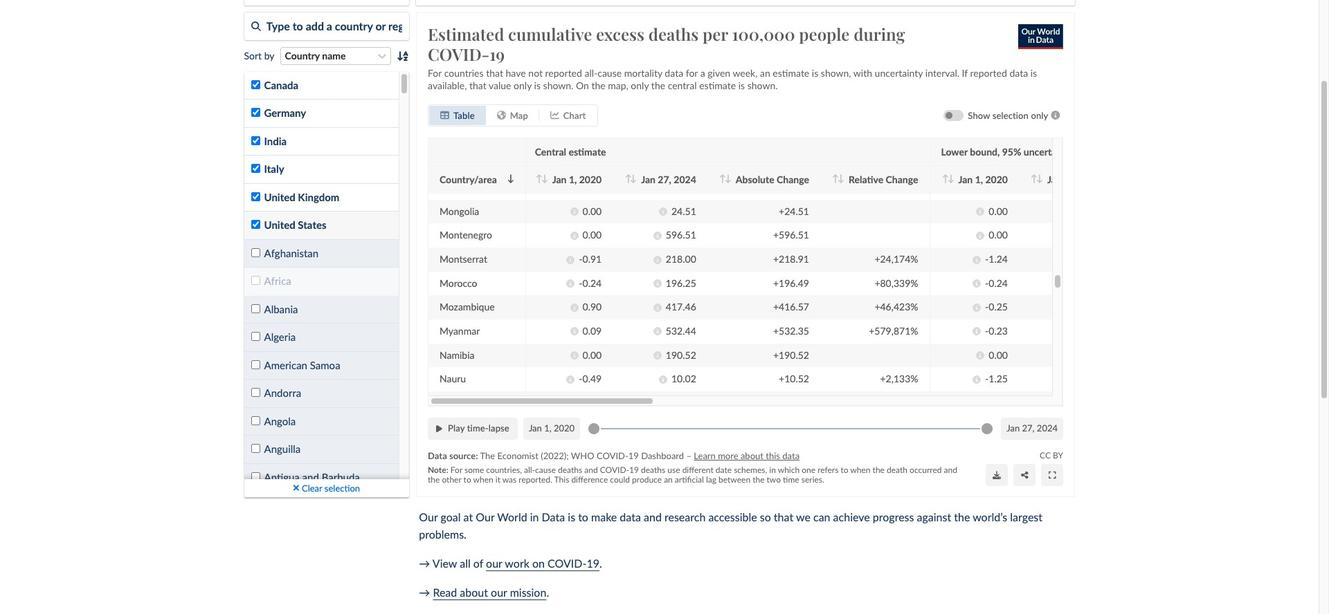Task type: locate. For each thing, give the bounding box(es) containing it.
1 horizontal spatial cause
[[597, 67, 621, 78]]

0.24 down 0.91
[[582, 277, 601, 289]]

0 horizontal spatial all-
[[524, 465, 535, 475]]

our
[[419, 511, 438, 524], [476, 511, 495, 524]]

1 vertical spatial that
[[469, 79, 486, 91]]

2020 inside "jan 1, 2020" button
[[553, 423, 574, 434]]

arrow up long image for relative change
[[832, 174, 839, 183]]

all- down economist
[[524, 465, 535, 475]]

2020 for second arrow down long icon
[[579, 173, 601, 185]]

two
[[766, 475, 780, 485]]

estimate down 0.14
[[568, 146, 606, 157]]

cause inside estimated cumulative excess deaths per 100,000 people during covid-19 for countries that have not reported all-cause mortality data for a given week, an estimate is shown, with uncertainty interval. if reported data is available, that value only is shown. on the map, only the central estimate is shown.
[[597, 67, 621, 78]]

2 arrow up long image from the left
[[832, 174, 839, 183]]

relative change
[[848, 173, 918, 185]]

1 horizontal spatial only
[[630, 79, 648, 91]]

1 vertical spatial in
[[530, 511, 539, 524]]

1 vertical spatial →
[[419, 586, 430, 599]]

the
[[591, 79, 605, 91], [651, 79, 665, 91], [872, 465, 884, 475], [427, 475, 439, 485], [752, 475, 764, 485], [954, 511, 970, 524]]

data
[[664, 67, 683, 78], [1009, 67, 1028, 78], [782, 450, 799, 461], [620, 511, 641, 524]]

artificial
[[674, 475, 704, 485]]

cc by link
[[1039, 450, 1063, 460]]

united
[[264, 191, 295, 203], [264, 219, 295, 231]]

0 horizontal spatial for
[[427, 67, 441, 78]]

play
[[448, 423, 464, 434]]

19 inside estimated cumulative excess deaths per 100,000 people during covid-19 for countries that have not reported all-cause mortality data for a given week, an estimate is shown, with uncertainty interval. if reported data is available, that value only is shown. on the map, only the central estimate is shown.
[[489, 43, 504, 65]]

jan 27, 2024 inside button
[[1006, 423, 1057, 434]]

the left world's
[[954, 511, 970, 524]]

2 shown. from the left
[[747, 79, 777, 91]]

1 horizontal spatial about
[[740, 450, 763, 461]]

2024 for arrow up long icon for jan 27, 2024
[[673, 173, 696, 185]]

cause up 'map,'
[[597, 67, 621, 78]]

1 horizontal spatial our
[[476, 511, 495, 524]]

1 horizontal spatial reported
[[970, 67, 1007, 78]]

0 horizontal spatial shown.
[[543, 79, 573, 91]]

jan 27, 2024 down 630.44
[[641, 173, 696, 185]]

enter full-screen image
[[1048, 471, 1055, 480]]

about right the read
[[460, 586, 488, 599]]

19 up value
[[489, 43, 504, 65]]

24.51
[[671, 205, 696, 217]]

chart line image
[[550, 111, 559, 120]]

95%
[[1002, 146, 1021, 157]]

1 0.24 from the left
[[582, 277, 601, 289]]

218.00
[[665, 253, 696, 265]]

to right refers
[[840, 465, 848, 475]]

anguilla
[[264, 443, 301, 456]]

1 horizontal spatial data
[[542, 511, 565, 524]]

lower
[[941, 146, 967, 157]]

2020 up (2022);
[[553, 423, 574, 434]]

0 vertical spatial in
[[769, 465, 776, 475]]

1 vertical spatial data
[[542, 511, 565, 524]]

jan 27, 2024 up "cc"
[[1006, 423, 1057, 434]]

. down the make
[[599, 557, 602, 570]]

0 horizontal spatial selection
[[325, 483, 360, 494]]

1, down bound,
[[975, 173, 983, 185]]

2 horizontal spatial 2020
[[985, 173, 1007, 185]]

monaco
[[439, 181, 474, 193]]

time
[[783, 475, 799, 485]]

arrow up long image
[[625, 174, 631, 183], [832, 174, 839, 183]]

1 horizontal spatial 27,
[[1022, 423, 1034, 434]]

united down the italy
[[264, 191, 295, 203]]

arrow down a z image
[[396, 51, 409, 62]]

2 horizontal spatial 27,
[[1064, 173, 1077, 185]]

0 horizontal spatial arrow down long image
[[507, 174, 514, 183]]

2 united from the top
[[264, 219, 295, 231]]

-0.92
[[985, 133, 1007, 145]]

1 reported from the left
[[545, 67, 582, 78]]

1 vertical spatial about
[[460, 586, 488, 599]]

is up "show selection only"
[[1030, 67, 1037, 78]]

0 horizontal spatial estimate
[[568, 146, 606, 157]]

1 vertical spatial uncertainty
[[1023, 146, 1072, 157]]

1 horizontal spatial selection
[[992, 110, 1028, 121]]

cause
[[597, 67, 621, 78], [535, 465, 555, 475]]

country
[[285, 50, 320, 61]]

cause inside note: for some countries, all-cause deaths and covid-19 deaths use different date schemes, in which one refers to when the death occurred and the other to when it was reported. this difference could produce an artificial lag between the two time series.
[[535, 465, 555, 475]]

and right antigua
[[302, 471, 319, 484]]

shown. left on
[[543, 79, 573, 91]]

0 vertical spatial selection
[[992, 110, 1028, 121]]

our right at
[[476, 511, 495, 524]]

learn more about this data link
[[693, 450, 799, 461]]

reported up on
[[545, 67, 582, 78]]

death
[[886, 465, 907, 475]]

1, down central estimate
[[569, 173, 576, 185]]

series.
[[801, 475, 824, 485]]

1.25
[[988, 373, 1007, 385]]

1 horizontal spatial 2020
[[579, 173, 601, 185]]

an
[[760, 67, 770, 78], [664, 475, 672, 485]]

1 horizontal spatial estimate
[[699, 79, 736, 91]]

+579,871%
[[869, 325, 918, 337]]

covid-
[[427, 43, 489, 65], [596, 450, 628, 461], [600, 465, 629, 475], [548, 557, 587, 570]]

earth americas image
[[496, 111, 505, 120]]

- up '-0.23'
[[985, 301, 988, 313]]

arrow down long image right the country/area at the top left of the page
[[507, 174, 514, 183]]

1 horizontal spatial arrow down long image
[[541, 174, 548, 183]]

- down -0.91
[[579, 277, 582, 289]]

to left the make
[[578, 511, 588, 524]]

about up schemes, at the bottom right of the page
[[740, 450, 763, 461]]

0 vertical spatial uncertainty
[[874, 67, 923, 78]]

1 horizontal spatial 2024
[[1036, 423, 1057, 434]]

3 arrow down long image from the left
[[837, 174, 844, 183]]

1 united from the top
[[264, 191, 295, 203]]

different
[[682, 465, 713, 475]]

2 horizontal spatial only
[[1031, 110, 1048, 121]]

only down mortality
[[630, 79, 648, 91]]

-1.24
[[985, 253, 1007, 265]]

2024
[[673, 173, 696, 185], [1080, 173, 1102, 185], [1036, 423, 1057, 434]]

1 horizontal spatial arrow up long image
[[832, 174, 839, 183]]

1 → from the top
[[419, 557, 430, 570]]

united for united states
[[264, 219, 295, 231]]

of
[[473, 557, 483, 570]]

2 reported from the left
[[970, 67, 1007, 78]]

0 vertical spatial cause
[[597, 67, 621, 78]]

- up bound,
[[985, 133, 988, 145]]

with
[[853, 67, 872, 78]]

0 horizontal spatial cause
[[535, 465, 555, 475]]

circle info image
[[653, 136, 661, 144], [972, 136, 981, 144], [653, 160, 661, 168], [570, 184, 578, 192], [570, 232, 578, 240], [653, 232, 661, 240], [976, 232, 984, 240], [653, 256, 661, 264], [653, 280, 661, 288], [570, 303, 578, 312], [653, 303, 661, 312], [566, 375, 574, 384], [659, 375, 667, 384], [972, 375, 981, 384]]

estimate left shown,
[[772, 67, 809, 78]]

0.92
[[988, 133, 1007, 145]]

arrow down long image
[[630, 174, 637, 183], [724, 174, 731, 183], [837, 174, 844, 183], [1036, 174, 1043, 183]]

0 horizontal spatial about
[[460, 586, 488, 599]]

0 horizontal spatial our
[[419, 511, 438, 524]]

jan 27, 2024 button
[[1001, 418, 1063, 440]]

change down "+630.44"
[[776, 173, 809, 185]]

1 horizontal spatial uncertainty
[[1023, 146, 1072, 157]]

more
[[718, 450, 738, 461]]

0 horizontal spatial when
[[473, 475, 493, 485]]

- down '-0.23'
[[985, 373, 988, 385]]

by
[[264, 50, 275, 61]]

0.25
[[988, 301, 1007, 313]]

an left "artificial"
[[664, 475, 672, 485]]

play time-lapse button
[[427, 418, 517, 440]]

+10.52
[[778, 373, 809, 385]]

1 vertical spatial united
[[264, 219, 295, 231]]

cause down (2022);
[[535, 465, 555, 475]]

jan 1, 2020 inside button
[[528, 423, 574, 434]]

1 shown. from the left
[[543, 79, 573, 91]]

1 vertical spatial an
[[664, 475, 672, 485]]

- up -0.25
[[985, 253, 988, 265]]

given
[[707, 67, 730, 78]]

work
[[505, 557, 529, 570]]

largest
[[1010, 511, 1042, 524]]

1 horizontal spatial 1,
[[569, 173, 576, 185]]

data inside our goal at our world in data is to make data and research accessible so that we can achieve progress against the world's largest problems.
[[542, 511, 565, 524]]

0 horizontal spatial .
[[546, 586, 549, 599]]

1 arrow up long image from the left
[[536, 174, 542, 183]]

download image
[[992, 471, 1001, 480]]

1 our from the left
[[419, 511, 438, 524]]

arrow up long image left 837.34 at right top
[[625, 174, 631, 183]]

change right relative
[[885, 173, 918, 185]]

united up afghanistan
[[264, 219, 295, 231]]

1 vertical spatial cause
[[535, 465, 555, 475]]

+142.72
[[773, 133, 809, 145]]

end time slider
[[976, 415, 998, 442]]

→ left the read
[[419, 586, 430, 599]]

0 vertical spatial for
[[427, 67, 441, 78]]

0 horizontal spatial arrow up long image
[[625, 174, 631, 183]]

2 arrow down long image from the left
[[724, 174, 731, 183]]

arrow down long image for arrow up long icon for relative change
[[837, 174, 844, 183]]

arrow down long image down central
[[541, 174, 548, 183]]

by
[[1053, 450, 1063, 460]]

when right refers
[[850, 465, 870, 475]]

0 horizontal spatial in
[[530, 511, 539, 524]]

circle info image
[[1048, 111, 1063, 120], [570, 136, 578, 144], [570, 160, 578, 168], [976, 160, 984, 168], [653, 184, 661, 192], [976, 184, 984, 192], [570, 208, 578, 216], [659, 208, 667, 216], [976, 208, 984, 216], [566, 256, 574, 264], [972, 256, 981, 264], [566, 280, 574, 288], [972, 280, 981, 288], [972, 303, 981, 312], [570, 327, 578, 336], [653, 327, 661, 336], [972, 327, 981, 336], [570, 351, 578, 360], [653, 351, 661, 360], [976, 351, 984, 360]]

2024 down interval
[[1080, 173, 1102, 185]]

jan 1, 2020 down central estimate
[[552, 173, 601, 185]]

morocco
[[439, 277, 477, 289]]

germany
[[264, 107, 306, 119]]

0 horizontal spatial 2020
[[553, 423, 574, 434]]

1 arrow down long image from the left
[[630, 174, 637, 183]]

0 vertical spatial data
[[427, 450, 447, 461]]

2 horizontal spatial to
[[840, 465, 848, 475]]

american
[[264, 359, 307, 372]]

and left research
[[644, 511, 662, 524]]

map
[[510, 110, 528, 121]]

covid- right on
[[548, 557, 587, 570]]

1 vertical spatial selection
[[325, 483, 360, 494]]

only up 'lower bound, 95% uncertainty interval'
[[1031, 110, 1048, 121]]

2024 inside button
[[1036, 423, 1057, 434]]

is down week,
[[738, 79, 745, 91]]

-0.24 down "-1.24"
[[985, 277, 1007, 289]]

0 vertical spatial all-
[[584, 67, 597, 78]]

0 horizontal spatial 1,
[[544, 423, 551, 434]]

for down source:
[[450, 465, 462, 475]]

0 vertical spatial .
[[599, 557, 602, 570]]

in inside our goal at our world in data is to make data and research accessible so that we can achieve progress against the world's largest problems.
[[530, 511, 539, 524]]

arrow down long image for arrow up long icon for jan 27, 2024
[[630, 174, 637, 183]]

+416.57
[[773, 301, 809, 313]]

andorra
[[264, 387, 301, 400]]

→
[[419, 557, 430, 570], [419, 586, 430, 599]]

the down mortality
[[651, 79, 665, 91]]

covid- down "data source: the economist (2022); who covid-19 dashboard – learn more about this data" at the bottom
[[600, 465, 629, 475]]

antigua
[[264, 471, 300, 484]]

countries
[[444, 67, 483, 78]]

jan 27, 2024 down interval
[[1047, 173, 1102, 185]]

142.86
[[665, 133, 696, 145]]

1 vertical spatial for
[[450, 465, 462, 475]]

selection for clear
[[325, 483, 360, 494]]

1 horizontal spatial in
[[769, 465, 776, 475]]

arrow up long image down 'lower bound, 95% uncertainty interval'
[[1031, 174, 1037, 183]]

1 vertical spatial all-
[[524, 465, 535, 475]]

2024 up "cc"
[[1036, 423, 1057, 434]]

- down 0.09
[[579, 373, 582, 385]]

jan
[[552, 173, 566, 185], [641, 173, 655, 185], [958, 173, 972, 185], [1047, 173, 1061, 185], [528, 423, 542, 434], [1006, 423, 1019, 434]]

arrow down long image
[[507, 174, 514, 183], [541, 174, 548, 183], [947, 174, 954, 183]]

that up value
[[486, 67, 503, 78]]

arrow down long image left relative
[[837, 174, 844, 183]]

canada
[[264, 79, 299, 91]]

interval.
[[925, 67, 959, 78]]

532.44
[[665, 325, 696, 337]]

2 change from the left
[[885, 173, 918, 185]]

2024 for fourth arrow up long image
[[1080, 173, 1102, 185]]

jan 1, 2020
[[552, 173, 601, 185], [958, 173, 1007, 185], [528, 423, 574, 434]]

estimated
[[427, 23, 504, 45]]

deaths down dashboard
[[641, 465, 665, 475]]

deaths left per
[[648, 23, 698, 45]]

1, up (2022);
[[544, 423, 551, 434]]

data down the this
[[542, 511, 565, 524]]

1 horizontal spatial for
[[450, 465, 462, 475]]

arrow up long image
[[536, 174, 542, 183], [719, 174, 726, 183], [942, 174, 948, 183], [1031, 174, 1037, 183]]

data right the make
[[620, 511, 641, 524]]

2 horizontal spatial 2024
[[1080, 173, 1102, 185]]

uncertainty right with
[[874, 67, 923, 78]]

1 horizontal spatial change
[[885, 173, 918, 185]]

our left mission
[[491, 586, 507, 599]]

data
[[427, 450, 447, 461], [542, 511, 565, 524]]

2024 down 630.44
[[673, 173, 696, 185]]

arrow up long image left relative
[[832, 174, 839, 183]]

jan right the end time slider
[[1006, 423, 1019, 434]]

albania
[[264, 303, 298, 316]]

jan 1, 2020 down bound,
[[958, 173, 1007, 185]]

covid- up countries
[[427, 43, 489, 65]]

data up "show selection only"
[[1009, 67, 1028, 78]]

read about our mission link
[[433, 586, 546, 599]]

2 our from the left
[[476, 511, 495, 524]]

2 horizontal spatial 1,
[[975, 173, 983, 185]]

between
[[718, 475, 750, 485]]

is inside our goal at our world in data is to make data and research accessible so that we can achieve progress against the world's largest problems.
[[568, 511, 575, 524]]

for inside estimated cumulative excess deaths per 100,000 people during covid-19 for countries that have not reported all-cause mortality data for a given week, an estimate is shown, with uncertainty interval. if reported data is available, that value only is shown. on the map, only the central estimate is shown.
[[427, 67, 441, 78]]

19 up produce
[[628, 450, 638, 461]]

0 horizontal spatial change
[[776, 173, 809, 185]]

19 down "data source: the economist (2022); who covid-19 dashboard – learn more about this data" at the bottom
[[629, 465, 639, 475]]

0 vertical spatial an
[[760, 67, 770, 78]]

read
[[433, 586, 457, 599]]

and down who
[[584, 465, 598, 475]]

2 horizontal spatial estimate
[[772, 67, 809, 78]]

0 horizontal spatial uncertainty
[[874, 67, 923, 78]]

0 vertical spatial →
[[419, 557, 430, 570]]

2020 down bound,
[[985, 173, 1007, 185]]

1 arrow up long image from the left
[[625, 174, 631, 183]]

refers
[[817, 465, 838, 475]]

4 arrow down long image from the left
[[1036, 174, 1043, 183]]

1 horizontal spatial to
[[578, 511, 588, 524]]

1 horizontal spatial 0.24
[[988, 277, 1007, 289]]

-0.23
[[985, 325, 1007, 337]]

→ left view
[[419, 557, 430, 570]]

shown. down week,
[[747, 79, 777, 91]]

0 vertical spatial united
[[264, 191, 295, 203]]

. down our work on covid-19 'link'
[[546, 586, 549, 599]]

arrow down long image left 837.34 at right top
[[630, 174, 637, 183]]

1 horizontal spatial when
[[850, 465, 870, 475]]

deaths down who
[[558, 465, 582, 475]]

american samoa
[[264, 359, 340, 372]]

arrow up long image down central
[[536, 174, 542, 183]]

2020 down central estimate
[[579, 173, 601, 185]]

0 horizontal spatial 2024
[[673, 173, 696, 185]]

all- inside note: for some countries, all-cause deaths and covid-19 deaths use different date schemes, in which one refers to when the death occurred and the other to when it was reported. this difference could produce an artificial lag between the two time series.
[[524, 465, 535, 475]]

0 horizontal spatial 27,
[[657, 173, 671, 185]]

2 vertical spatial that
[[774, 511, 793, 524]]

chart
[[563, 110, 586, 121]]

clear
[[302, 483, 322, 494]]

mozambique
[[439, 301, 494, 313]]

0 horizontal spatial 0.24
[[582, 277, 601, 289]]

0.23
[[988, 325, 1007, 337]]

- down "-1.24"
[[985, 277, 988, 289]]

1 change from the left
[[776, 173, 809, 185]]

one
[[801, 465, 815, 475]]

shown,
[[821, 67, 851, 78]]

change for absolute change
[[776, 173, 809, 185]]

0 horizontal spatial an
[[664, 475, 672, 485]]

united kingdom
[[264, 191, 339, 203]]

2 → from the top
[[419, 586, 430, 599]]

0 horizontal spatial data
[[427, 450, 447, 461]]

2 horizontal spatial arrow down long image
[[947, 174, 954, 183]]

0 horizontal spatial -0.24
[[579, 277, 601, 289]]

jan up economist
[[528, 423, 542, 434]]

to right other
[[463, 475, 471, 485]]

and right occurred on the bottom right of page
[[944, 465, 957, 475]]

arrow down long image left "absolute"
[[724, 174, 731, 183]]

1 horizontal spatial -0.24
[[985, 277, 1007, 289]]

1 horizontal spatial all-
[[584, 67, 597, 78]]

0 horizontal spatial to
[[463, 475, 471, 485]]

that
[[486, 67, 503, 78], [469, 79, 486, 91], [774, 511, 793, 524]]

1 horizontal spatial an
[[760, 67, 770, 78]]

27, for fourth arrow up long image
[[1064, 173, 1077, 185]]

+532.35
[[773, 325, 809, 337]]

arrow up long image left "absolute"
[[719, 174, 726, 183]]

magnifying glass image
[[251, 21, 261, 31]]

note:
[[427, 465, 448, 475]]

-0.24
[[579, 277, 601, 289], [985, 277, 1007, 289]]

reported right if
[[970, 67, 1007, 78]]

our right of
[[486, 557, 502, 570]]

in down this
[[769, 465, 776, 475]]

0 vertical spatial that
[[486, 67, 503, 78]]

3 arrow up long image from the left
[[942, 174, 948, 183]]

change for relative change
[[885, 173, 918, 185]]

0 horizontal spatial reported
[[545, 67, 582, 78]]

1 horizontal spatial shown.
[[747, 79, 777, 91]]



Task type: vqa. For each thing, say whether or not it's contained in the screenshot.


Task type: describe. For each thing, give the bounding box(es) containing it.
source:
[[449, 450, 478, 461]]

→ for → view all of
[[419, 557, 430, 570]]

uncertainty inside estimated cumulative excess deaths per 100,000 people during covid-19 for countries that have not reported all-cause mortality data for a given week, an estimate is shown, with uncertainty interval. if reported data is available, that value only is shown. on the map, only the central estimate is shown.
[[874, 67, 923, 78]]

table image
[[440, 111, 449, 120]]

4 arrow up long image from the left
[[1031, 174, 1037, 183]]

- down -0.25
[[985, 325, 988, 337]]

data source: the economist (2022); who covid-19 dashboard – learn more about this data
[[427, 450, 799, 461]]

if
[[962, 67, 967, 78]]

630.44
[[665, 157, 696, 169]]

covid- inside estimated cumulative excess deaths per 100,000 people during covid-19 for countries that have not reported all-cause mortality data for a given week, an estimate is shown, with uncertainty interval. if reported data is available, that value only is shown. on the map, only the central estimate is shown.
[[427, 43, 489, 65]]

central
[[667, 79, 696, 91]]

+24,174%
[[874, 253, 918, 265]]

bound,
[[970, 146, 999, 157]]

to inside our goal at our world in data is to make data and research accessible so that we can achieve progress against the world's largest problems.
[[578, 511, 588, 524]]

economist
[[497, 450, 538, 461]]

afghanistan
[[264, 247, 319, 260]]

achieve
[[833, 511, 870, 524]]

data up the central
[[664, 67, 683, 78]]

africa
[[264, 275, 291, 288]]

for
[[685, 67, 697, 78]]

+80,339%
[[874, 277, 918, 289]]

arrow down long image for third arrow up long image from the right
[[724, 174, 731, 183]]

it
[[495, 475, 500, 485]]

0 vertical spatial about
[[740, 450, 763, 461]]

the inside our goal at our world in data is to make data and research accessible so that we can achieve progress against the world's largest problems.
[[954, 511, 970, 524]]

jan 1, 2020 for third arrow down long icon from left
[[958, 173, 1007, 185]]

jan down central
[[552, 173, 566, 185]]

417.46
[[665, 301, 696, 313]]

table button
[[429, 105, 485, 125]]

-0.91
[[579, 253, 601, 265]]

our work on covid-19 link
[[486, 557, 599, 570]]

→ view all of our work on covid-19 .
[[419, 557, 602, 570]]

0 vertical spatial estimate
[[772, 67, 809, 78]]

map,
[[608, 79, 628, 91]]

kingdom
[[298, 191, 339, 203]]

1 vertical spatial our
[[491, 586, 507, 599]]

learn
[[693, 450, 715, 461]]

an inside estimated cumulative excess deaths per 100,000 people during covid-19 for countries that have not reported all-cause mortality data for a given week, an estimate is shown, with uncertainty interval. if reported data is available, that value only is shown. on the map, only the central estimate is shown.
[[760, 67, 770, 78]]

196.25
[[665, 277, 696, 289]]

was
[[502, 475, 516, 485]]

country name
[[285, 50, 346, 61]]

myanmar
[[439, 325, 480, 337]]

table
[[453, 110, 474, 121]]

research
[[664, 511, 706, 524]]

angola
[[264, 415, 296, 428]]

is left shown,
[[812, 67, 818, 78]]

play image
[[436, 424, 442, 433]]

the
[[480, 450, 495, 461]]

against
[[917, 511, 951, 524]]

in inside note: for some countries, all-cause deaths and covid-19 deaths use different date schemes, in which one refers to when the death occurred and the other to when it was reported. this difference could produce an artificial lag between the two time series.
[[769, 465, 776, 475]]

19 inside note: for some countries, all-cause deaths and covid-19 deaths use different date schemes, in which one refers to when the death occurred and the other to when it was reported. this difference could produce an artificial lag between the two time series.
[[629, 465, 639, 475]]

1, for third arrow down long icon from left
[[975, 173, 983, 185]]

so
[[760, 511, 771, 524]]

could
[[610, 475, 630, 485]]

on
[[576, 79, 589, 91]]

arrow down long image for fourth arrow up long image
[[1036, 174, 1043, 183]]

→ read about our mission .
[[419, 586, 549, 599]]

+24.51
[[778, 205, 809, 217]]

arrow up long image for jan 27, 2024
[[625, 174, 631, 183]]

share image
[[1020, 471, 1028, 480]]

namibia
[[439, 349, 474, 361]]

week,
[[732, 67, 757, 78]]

the left other
[[427, 475, 439, 485]]

absolute
[[735, 173, 774, 185]]

-0.25
[[985, 301, 1007, 313]]

27, inside button
[[1022, 423, 1034, 434]]

can
[[813, 511, 830, 524]]

1 arrow down long image from the left
[[507, 174, 514, 183]]

0 horizontal spatial only
[[513, 79, 531, 91]]

data inside our goal at our world in data is to make data and research accessible so that we can achieve progress against the world's largest problems.
[[620, 511, 641, 524]]

and inside our goal at our world in data is to make data and research accessible so that we can achieve progress against the world's largest problems.
[[644, 511, 662, 524]]

mission
[[510, 586, 546, 599]]

chart button
[[539, 105, 597, 125]]

+837.34
[[773, 181, 809, 193]]

- up 0.90
[[579, 253, 582, 265]]

nauru
[[439, 373, 466, 385]]

-0.49
[[579, 373, 601, 385]]

world
[[497, 511, 527, 524]]

2 -0.24 from the left
[[985, 277, 1007, 289]]

progress
[[873, 511, 914, 524]]

the left two
[[752, 475, 764, 485]]

1 -0.24 from the left
[[579, 277, 601, 289]]

which
[[777, 465, 799, 475]]

excess
[[596, 23, 644, 45]]

produce
[[632, 475, 661, 485]]

start time slider
[[583, 415, 605, 442]]

other
[[442, 475, 461, 485]]

covid- up could
[[596, 450, 628, 461]]

our goal at our world in data is to make data and research accessible so that we can achieve progress against the world's largest problems.
[[419, 511, 1042, 542]]

selection for show
[[992, 110, 1028, 121]]

+218.91
[[773, 253, 809, 265]]

1.24
[[988, 253, 1007, 265]]

1, inside button
[[544, 423, 551, 434]]

all- inside estimated cumulative excess deaths per 100,000 people during covid-19 for countries that have not reported all-cause mortality data for a given week, an estimate is shown, with uncertainty interval. if reported data is available, that value only is shown. on the map, only the central estimate is shown.
[[584, 67, 597, 78]]

1 vertical spatial .
[[546, 586, 549, 599]]

data up which
[[782, 450, 799, 461]]

dashboard
[[641, 450, 684, 461]]

→ for →
[[419, 586, 430, 599]]

use
[[667, 465, 680, 475]]

2 arrow down long image from the left
[[541, 174, 548, 183]]

who
[[571, 450, 594, 461]]

2020 for third arrow down long icon from left
[[985, 173, 1007, 185]]

show selection only
[[968, 110, 1048, 121]]

this
[[765, 450, 780, 461]]

27, for arrow up long icon for jan 27, 2024
[[657, 173, 671, 185]]

837.34
[[665, 181, 696, 193]]

+46,423%
[[874, 301, 918, 313]]

samoa
[[310, 359, 340, 372]]

jan left 837.34 at right top
[[641, 173, 655, 185]]

(2022);
[[540, 450, 568, 461]]

an inside note: for some countries, all-cause deaths and covid-19 deaths use different date schemes, in which one refers to when the death occurred and the other to when it was reported. this difference could produce an artificial lag between the two time series.
[[664, 475, 672, 485]]

sort
[[244, 50, 262, 61]]

during
[[853, 23, 905, 45]]

2 arrow up long image from the left
[[719, 174, 726, 183]]

for inside note: for some countries, all-cause deaths and covid-19 deaths use different date schemes, in which one refers to when the death occurred and the other to when it was reported. this difference could produce an artificial lag between the two time series.
[[450, 465, 462, 475]]

2 0.24 from the left
[[988, 277, 1007, 289]]

1 vertical spatial estimate
[[699, 79, 736, 91]]

1 horizontal spatial .
[[599, 557, 602, 570]]

jan down lower
[[958, 173, 972, 185]]

0.49
[[582, 373, 601, 385]]

–
[[686, 450, 691, 461]]

0 vertical spatial our
[[486, 557, 502, 570]]

1, for second arrow down long icon
[[569, 173, 576, 185]]

available,
[[427, 79, 466, 91]]

nepal
[[439, 397, 464, 409]]

+630.44
[[773, 157, 809, 169]]

is down not
[[534, 79, 540, 91]]

covid- inside note: for some countries, all-cause deaths and covid-19 deaths use different date schemes, in which one refers to when the death occurred and the other to when it was reported. this difference could produce an artificial lag between the two time series.
[[600, 465, 629, 475]]

we
[[796, 511, 811, 524]]

jan 1, 2020 for second arrow down long icon
[[552, 173, 601, 185]]

2 vertical spatial estimate
[[568, 146, 606, 157]]

the left the death
[[872, 465, 884, 475]]

mortality
[[624, 67, 662, 78]]

Type to add a country or region... text field
[[244, 12, 409, 40]]

xmark image
[[293, 484, 299, 493]]

3 arrow down long image from the left
[[947, 174, 954, 183]]

jan down 'lower bound, 95% uncertainty interval'
[[1047, 173, 1061, 185]]

lower bound, 95% uncertainty interval
[[941, 146, 1107, 157]]

algeria
[[264, 331, 296, 344]]

+190.52
[[773, 349, 809, 361]]

relative
[[848, 173, 883, 185]]

cumulative
[[508, 23, 592, 45]]

190.52
[[665, 349, 696, 361]]

lapse
[[488, 423, 509, 434]]

19 down the make
[[587, 557, 599, 570]]

united for united kingdom
[[264, 191, 295, 203]]

the right on
[[591, 79, 605, 91]]

deaths inside estimated cumulative excess deaths per 100,000 people during covid-19 for countries that have not reported all-cause mortality data for a given week, an estimate is shown, with uncertainty interval. if reported data is available, that value only is shown. on the map, only the central estimate is shown.
[[648, 23, 698, 45]]

italy
[[264, 163, 284, 175]]

that inside our goal at our world in data is to make data and research accessible so that we can achieve progress against the world's largest problems.
[[774, 511, 793, 524]]

596.51
[[665, 229, 696, 241]]



